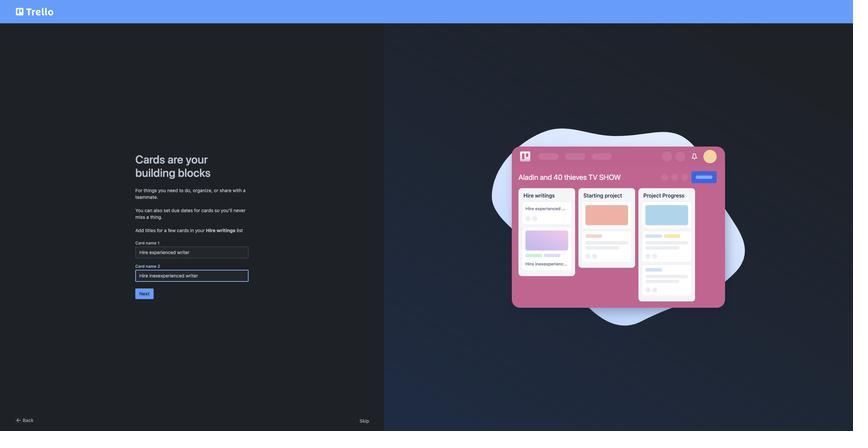 Task type: vqa. For each thing, say whether or not it's contained in the screenshot.
CARD for Card name 1
yes



Task type: locate. For each thing, give the bounding box(es) containing it.
0 vertical spatial card
[[135, 241, 145, 246]]

0 vertical spatial for
[[194, 208, 200, 213]]

blocks
[[178, 166, 211, 179]]

name
[[146, 241, 157, 246], [146, 264, 157, 269]]

1 vertical spatial name
[[146, 264, 157, 269]]

do,
[[185, 188, 192, 193]]

writings up the experienced at the top
[[535, 193, 555, 199]]

card
[[135, 241, 145, 246], [135, 264, 145, 269]]

1 vertical spatial card
[[135, 264, 145, 269]]

name for 2
[[146, 264, 157, 269]]

1 horizontal spatial writings
[[535, 193, 555, 199]]

things
[[144, 188, 157, 193]]

1 horizontal spatial trello image
[[519, 150, 532, 163]]

hire inexexperienced writer
[[526, 262, 583, 267]]

thieves
[[565, 173, 587, 182]]

1 vertical spatial a
[[147, 214, 149, 220]]

2 horizontal spatial a
[[243, 188, 246, 193]]

cards inside you can also set due dates for cards so you'll never miss a thing.
[[201, 208, 213, 213]]

writings left 'list'
[[217, 228, 236, 233]]

card for card name 1
[[135, 241, 145, 246]]

0 vertical spatial a
[[243, 188, 246, 193]]

your
[[186, 153, 208, 166], [195, 228, 205, 233]]

cards left "so"
[[201, 208, 213, 213]]

1 horizontal spatial cards
[[201, 208, 213, 213]]

for right dates
[[194, 208, 200, 213]]

0 vertical spatial name
[[146, 241, 157, 246]]

hire
[[524, 193, 534, 199], [526, 206, 534, 212], [206, 228, 216, 233], [526, 262, 534, 267]]

1 vertical spatial trello image
[[519, 150, 532, 163]]

0 vertical spatial writer
[[562, 206, 574, 212]]

1 card from the top
[[135, 241, 145, 246]]

1 vertical spatial writer
[[570, 262, 583, 267]]

a inside for things you need to do, organize, or share with a teammate.
[[243, 188, 246, 193]]

to
[[179, 188, 184, 193]]

Card name 2 text field
[[135, 270, 249, 282]]

inexexperienced
[[536, 262, 569, 267]]

few
[[168, 228, 176, 233]]

hire right the in
[[206, 228, 216, 233]]

a right the with on the top of the page
[[243, 188, 246, 193]]

card name 1
[[135, 241, 160, 246]]

you'll
[[221, 208, 232, 213]]

cards
[[201, 208, 213, 213], [177, 228, 189, 233]]

1 vertical spatial cards
[[177, 228, 189, 233]]

or
[[214, 188, 218, 193]]

1 horizontal spatial for
[[194, 208, 200, 213]]

need
[[167, 188, 178, 193]]

and
[[540, 173, 552, 182]]

hire for hire writings
[[524, 193, 534, 199]]

card down add
[[135, 241, 145, 246]]

starting project
[[584, 193, 623, 199]]

0 horizontal spatial a
[[147, 214, 149, 220]]

1 name from the top
[[146, 241, 157, 246]]

1
[[158, 241, 160, 246]]

card name 2
[[135, 264, 160, 269]]

a down can
[[147, 214, 149, 220]]

1 vertical spatial your
[[195, 228, 205, 233]]

2 vertical spatial a
[[164, 228, 167, 233]]

0 horizontal spatial writings
[[217, 228, 236, 233]]

add titles for a few cards in your hire writings list
[[135, 228, 243, 233]]

for right titles
[[157, 228, 163, 233]]

0 vertical spatial cards
[[201, 208, 213, 213]]

Card name 1 text field
[[135, 247, 249, 259]]

hire experienced writer
[[526, 206, 574, 212]]

your right the in
[[195, 228, 205, 233]]

hire down aladin
[[524, 193, 534, 199]]

skip button
[[360, 418, 369, 425]]

next
[[139, 291, 150, 297]]

0 vertical spatial trello image
[[15, 4, 55, 19]]

with
[[233, 188, 242, 193]]

so
[[215, 208, 220, 213]]

a left few
[[164, 228, 167, 233]]

your right are
[[186, 153, 208, 166]]

writings
[[535, 193, 555, 199], [217, 228, 236, 233]]

name left 1
[[146, 241, 157, 246]]

1 vertical spatial for
[[157, 228, 163, 233]]

0 horizontal spatial for
[[157, 228, 163, 233]]

name for 1
[[146, 241, 157, 246]]

card left 2 in the left bottom of the page
[[135, 264, 145, 269]]

teammate.
[[135, 194, 158, 200]]

starting
[[584, 193, 604, 199]]

set
[[164, 208, 170, 213]]

trello image
[[15, 4, 55, 19], [519, 150, 532, 163]]

cards left the in
[[177, 228, 189, 233]]

1 vertical spatial writings
[[217, 228, 236, 233]]

writer
[[562, 206, 574, 212], [570, 262, 583, 267]]

hire down hire writings
[[526, 206, 534, 212]]

next button
[[135, 289, 154, 299]]

0 vertical spatial your
[[186, 153, 208, 166]]

a
[[243, 188, 246, 193], [147, 214, 149, 220], [164, 228, 167, 233]]

name left 2 in the left bottom of the page
[[146, 264, 157, 269]]

writer right inexexperienced
[[570, 262, 583, 267]]

hire writings
[[524, 193, 555, 199]]

cards are your building blocks
[[135, 153, 211, 179]]

2 card from the top
[[135, 264, 145, 269]]

hire left inexexperienced
[[526, 262, 534, 267]]

card for card name 2
[[135, 264, 145, 269]]

for
[[194, 208, 200, 213], [157, 228, 163, 233]]

2 name from the top
[[146, 264, 157, 269]]

writer right the experienced at the top
[[562, 206, 574, 212]]

skip
[[360, 419, 369, 424]]

titles
[[145, 228, 156, 233]]



Task type: describe. For each thing, give the bounding box(es) containing it.
in
[[190, 228, 194, 233]]

you can also set due dates for cards so you'll never miss a thing.
[[135, 208, 246, 220]]

a inside you can also set due dates for cards so you'll never miss a thing.
[[147, 214, 149, 220]]

never
[[234, 208, 246, 213]]

due
[[172, 208, 180, 213]]

cards
[[135, 153, 165, 166]]

you
[[135, 208, 143, 213]]

for things you need to do, organize, or share with a teammate.
[[135, 188, 246, 200]]

0 horizontal spatial trello image
[[15, 4, 55, 19]]

project
[[605, 193, 623, 199]]

thing.
[[150, 214, 163, 220]]

share
[[220, 188, 232, 193]]

list
[[237, 228, 243, 233]]

aladin and 40 thieves tv show
[[519, 173, 621, 182]]

organize,
[[193, 188, 213, 193]]

hire for hire experienced writer
[[526, 206, 534, 212]]

building
[[135, 166, 176, 179]]

hire for hire inexexperienced writer
[[526, 262, 534, 267]]

project progress
[[644, 193, 685, 199]]

also
[[154, 208, 162, 213]]

for inside you can also set due dates for cards so you'll never miss a thing.
[[194, 208, 200, 213]]

0 vertical spatial writings
[[535, 193, 555, 199]]

experienced
[[536, 206, 561, 212]]

project
[[644, 193, 662, 199]]

2
[[158, 264, 160, 269]]

0 horizontal spatial cards
[[177, 228, 189, 233]]

writer for hire experienced writer
[[562, 206, 574, 212]]

back
[[23, 418, 34, 424]]

1 horizontal spatial a
[[164, 228, 167, 233]]

are
[[168, 153, 183, 166]]

add
[[135, 228, 144, 233]]

for
[[135, 188, 142, 193]]

can
[[145, 208, 152, 213]]

writer for hire inexexperienced writer
[[570, 262, 583, 267]]

miss
[[135, 214, 145, 220]]

back button
[[15, 417, 34, 425]]

progress
[[663, 193, 685, 199]]

aladin
[[519, 173, 539, 182]]

dates
[[181, 208, 193, 213]]

40
[[554, 173, 563, 182]]

tv
[[589, 173, 598, 182]]

your inside cards are your building blocks
[[186, 153, 208, 166]]

show
[[600, 173, 621, 182]]

you
[[158, 188, 166, 193]]



